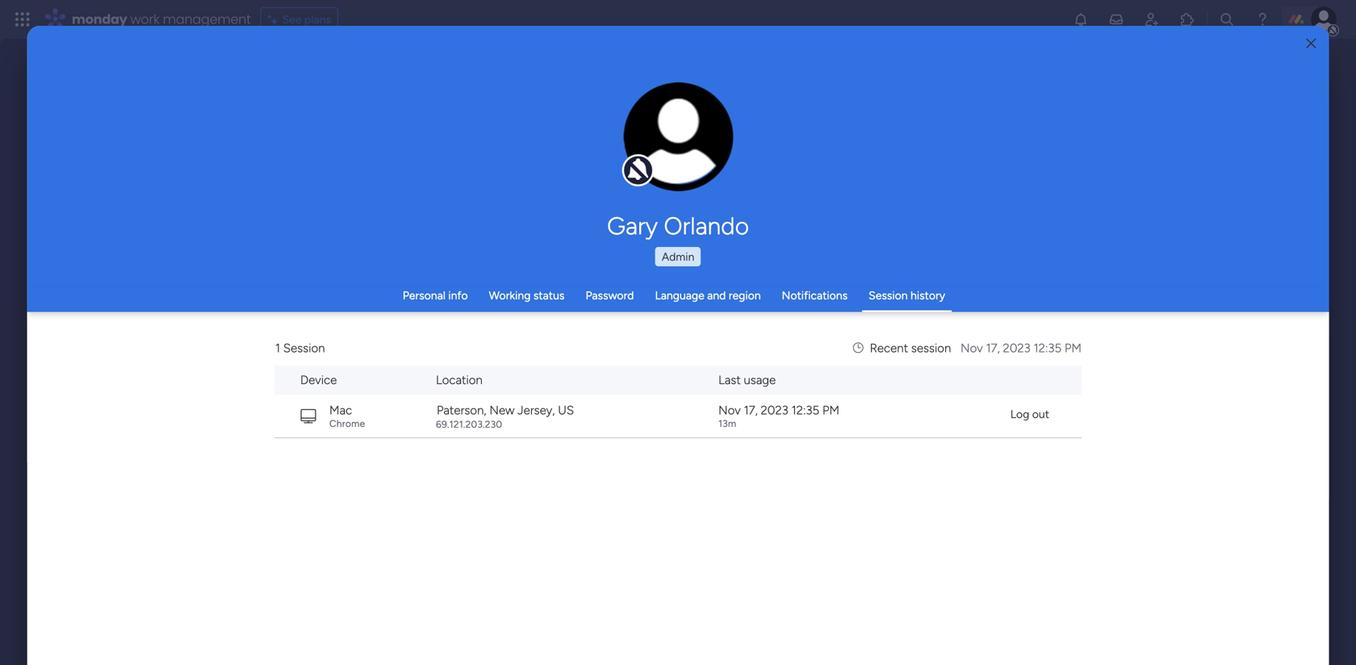 Task type: locate. For each thing, give the bounding box(es) containing it.
nov down last on the right
[[718, 403, 741, 417]]

1 vertical spatial 12:35
[[791, 403, 819, 417]]

apps image
[[1179, 11, 1195, 27]]

0 horizontal spatial 2023
[[761, 403, 788, 417]]

last
[[718, 373, 741, 387]]

language
[[655, 289, 704, 302]]

2023 for nov 17, 2023 12:35 pm
[[1003, 341, 1031, 356]]

2023 for nov 17, 2023 12:35 pm 13m
[[761, 403, 788, 417]]

0 vertical spatial 2023
[[1003, 341, 1031, 356]]

12:35 for nov 17, 2023 12:35 pm
[[1034, 341, 1061, 356]]

language and region
[[655, 289, 761, 302]]

2023
[[1003, 341, 1031, 356], [761, 403, 788, 417]]

17,
[[986, 341, 1000, 356], [744, 403, 758, 417]]

2023 up log at the right bottom
[[1003, 341, 1031, 356]]

2023 inside nov 17, 2023 12:35 pm 13m
[[761, 403, 788, 417]]

see
[[282, 13, 302, 26]]

nov for nov 17, 2023 12:35 pm 13m
[[718, 403, 741, 417]]

1 vertical spatial 2023
[[761, 403, 788, 417]]

1 horizontal spatial nov
[[961, 341, 983, 356]]

1 vertical spatial pm
[[822, 403, 839, 417]]

plans
[[304, 13, 331, 26]]

0 horizontal spatial 12:35
[[791, 403, 819, 417]]

personal info link
[[403, 289, 468, 302]]

change
[[644, 145, 680, 158]]

0 horizontal spatial pm
[[822, 403, 839, 417]]

select product image
[[15, 11, 31, 27]]

paterson,
[[437, 403, 486, 417]]

session history
[[869, 289, 945, 302]]

0 vertical spatial pm
[[1064, 341, 1082, 356]]

session right 1
[[283, 341, 325, 356]]

1 horizontal spatial 12:35
[[1034, 341, 1061, 356]]

12:35
[[1034, 341, 1061, 356], [791, 403, 819, 417]]

1 vertical spatial session
[[283, 341, 325, 356]]

pm
[[1064, 341, 1082, 356], [822, 403, 839, 417]]

0 horizontal spatial 17,
[[744, 403, 758, 417]]

close image
[[1306, 38, 1316, 49]]

nov right 'session'
[[961, 341, 983, 356]]

nov 17, 2023 12:35 pm
[[961, 341, 1082, 356]]

picture
[[662, 159, 695, 172]]

notifications image
[[1073, 11, 1089, 27]]

working status link
[[489, 289, 565, 302]]

gary orlando button
[[456, 211, 900, 241]]

change profile picture
[[644, 145, 713, 172]]

12:35 for nov 17, 2023 12:35 pm 13m
[[791, 403, 819, 417]]

management
[[163, 10, 251, 28]]

0 horizontal spatial nov
[[718, 403, 741, 417]]

1 horizontal spatial pm
[[1064, 341, 1082, 356]]

0 vertical spatial 12:35
[[1034, 341, 1061, 356]]

device
[[300, 373, 337, 387]]

out
[[1032, 407, 1049, 421]]

69.121.203.230
[[436, 418, 502, 430]]

17, inside nov 17, 2023 12:35 pm 13m
[[744, 403, 758, 417]]

1 horizontal spatial 2023
[[1003, 341, 1031, 356]]

nov
[[961, 341, 983, 356], [718, 403, 741, 417]]

monday work management
[[72, 10, 251, 28]]

region
[[729, 289, 761, 302]]

session left history
[[869, 289, 908, 302]]

notifications
[[782, 289, 848, 302]]

2023 down usage
[[761, 403, 788, 417]]

session
[[869, 289, 908, 302], [283, 341, 325, 356]]

gary orlando
[[607, 211, 749, 241]]

usage
[[744, 373, 776, 387]]

chrome
[[329, 417, 365, 429]]

new
[[489, 403, 514, 417]]

gary
[[607, 211, 658, 241]]

17, right 13m
[[744, 403, 758, 417]]

0 vertical spatial session
[[869, 289, 908, 302]]

session
[[911, 341, 951, 356]]

location
[[436, 373, 483, 387]]

working status
[[489, 289, 565, 302]]

0 vertical spatial 17,
[[986, 341, 1000, 356]]

0 vertical spatial nov
[[961, 341, 983, 356]]

1 vertical spatial 17,
[[744, 403, 758, 417]]

see plans
[[282, 13, 331, 26]]

change profile picture button
[[624, 82, 733, 192]]

1 horizontal spatial 17,
[[986, 341, 1000, 356]]

12:35 right 13m
[[791, 403, 819, 417]]

admin
[[662, 250, 694, 264]]

language and region link
[[655, 289, 761, 302]]

pm inside nov 17, 2023 12:35 pm 13m
[[822, 403, 839, 417]]

12:35 inside nov 17, 2023 12:35 pm 13m
[[791, 403, 819, 417]]

1 vertical spatial nov
[[718, 403, 741, 417]]

us
[[558, 403, 574, 417]]

nov inside nov 17, 2023 12:35 pm 13m
[[718, 403, 741, 417]]

17, right 'session'
[[986, 341, 1000, 356]]

12:35 up out
[[1034, 341, 1061, 356]]

log out button
[[1004, 401, 1056, 427]]



Task type: vqa. For each thing, say whether or not it's contained in the screenshot.
69.121.203.230
yes



Task type: describe. For each thing, give the bounding box(es) containing it.
password link
[[586, 289, 634, 302]]

17, for nov 17, 2023 12:35 pm
[[986, 341, 1000, 356]]

17, for nov 17, 2023 12:35 pm 13m
[[744, 403, 758, 417]]

orlando
[[664, 211, 749, 241]]

notifications link
[[782, 289, 848, 302]]

personal info
[[403, 289, 468, 302]]

monday
[[72, 10, 127, 28]]

1
[[275, 341, 280, 356]]

nov 17, 2023 12:35 pm 13m
[[718, 403, 839, 429]]

search everything image
[[1219, 11, 1235, 27]]

invite members image
[[1144, 11, 1160, 27]]

dapulse time image
[[853, 341, 863, 356]]

recent session
[[870, 341, 951, 356]]

profile
[[683, 145, 713, 158]]

jersey,
[[518, 403, 555, 417]]

paterson, new jersey, us 69.121.203.230
[[436, 403, 574, 430]]

help image
[[1254, 11, 1270, 27]]

personal
[[403, 289, 445, 302]]

log out
[[1010, 407, 1049, 421]]

pm for nov 17, 2023 12:35 pm
[[1064, 341, 1082, 356]]

1 horizontal spatial session
[[869, 289, 908, 302]]

13m
[[718, 417, 736, 429]]

gary orlando dialog
[[27, 26, 1329, 665]]

nov for nov 17, 2023 12:35 pm
[[961, 341, 983, 356]]

password
[[586, 289, 634, 302]]

and
[[707, 289, 726, 302]]

status
[[533, 289, 565, 302]]

recent
[[870, 341, 908, 356]]

info
[[448, 289, 468, 302]]

1 session
[[275, 341, 325, 356]]

see plans button
[[260, 7, 338, 31]]

mac chrome
[[329, 403, 365, 429]]

mac
[[329, 403, 352, 417]]

history
[[910, 289, 945, 302]]

last usage
[[718, 373, 776, 387]]

work
[[130, 10, 159, 28]]

session history link
[[869, 289, 945, 302]]

pm for nov 17, 2023 12:35 pm 13m
[[822, 403, 839, 417]]

inbox image
[[1108, 11, 1124, 27]]

log
[[1010, 407, 1029, 421]]

0 horizontal spatial session
[[283, 341, 325, 356]]

working
[[489, 289, 531, 302]]

gary orlando image
[[1311, 6, 1337, 32]]



